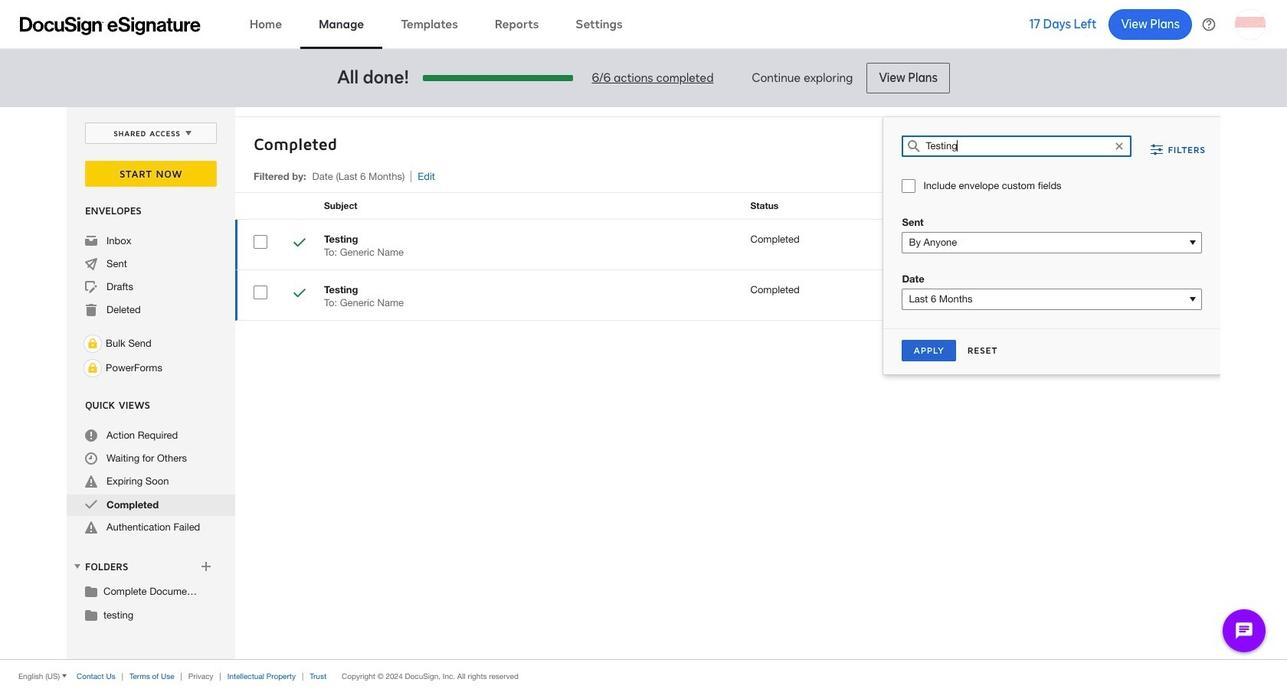 Task type: vqa. For each thing, say whether or not it's contained in the screenshot.
VIEW FOLDERS image
yes



Task type: describe. For each thing, give the bounding box(es) containing it.
1 lock image from the top
[[84, 335, 102, 353]]

alert image
[[85, 522, 97, 534]]

completed image
[[294, 237, 306, 251]]

secondary navigation region
[[67, 107, 1225, 660]]

alert image
[[85, 476, 97, 488]]

completed image
[[294, 287, 306, 302]]

your uploaded profile image image
[[1236, 9, 1266, 39]]

clock image
[[85, 453, 97, 465]]

docusign esignature image
[[20, 16, 201, 35]]

2 lock image from the top
[[84, 360, 102, 378]]

folder image
[[85, 609, 97, 622]]

trash image
[[85, 304, 97, 317]]



Task type: locate. For each thing, give the bounding box(es) containing it.
sent image
[[85, 258, 97, 271]]

draft image
[[85, 281, 97, 294]]

Search Quick Views text field
[[926, 136, 1109, 156]]

more info region
[[0, 660, 1288, 693]]

completed image
[[85, 499, 97, 511]]

1 vertical spatial lock image
[[84, 360, 102, 378]]

folder image
[[85, 586, 97, 598]]

inbox image
[[85, 235, 97, 248]]

lock image
[[84, 335, 102, 353], [84, 360, 102, 378]]

0 vertical spatial lock image
[[84, 335, 102, 353]]

view folders image
[[71, 561, 84, 573]]

action required image
[[85, 430, 97, 442]]



